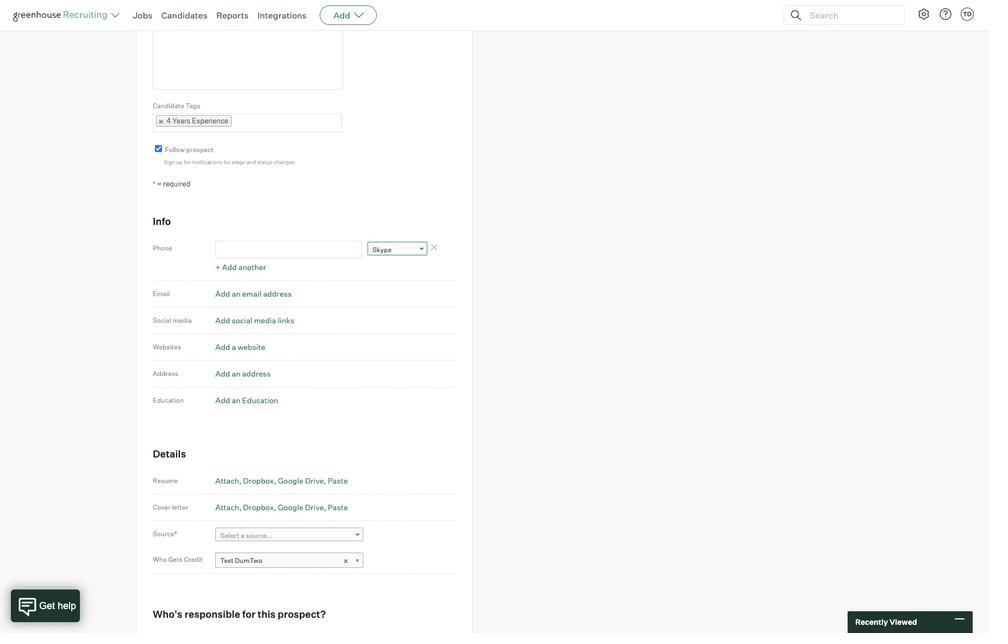 Task type: locate. For each thing, give the bounding box(es) containing it.
who's
[[153, 609, 183, 621]]

media left links
[[254, 316, 276, 326]]

1 drive from the top
[[305, 477, 324, 486]]

reports
[[216, 10, 249, 21]]

0 vertical spatial google
[[278, 477, 304, 486]]

* = required
[[153, 179, 191, 188]]

address
[[263, 290, 292, 299], [242, 370, 271, 379]]

source *
[[153, 530, 177, 539]]

0 vertical spatial a
[[232, 343, 236, 352]]

1 vertical spatial address
[[242, 370, 271, 379]]

phone
[[153, 244, 172, 252]]

cover
[[153, 504, 171, 512]]

education down address
[[153, 397, 184, 405]]

2 paste link from the top
[[328, 503, 348, 512]]

1 paste from the top
[[328, 477, 348, 486]]

dumtwo
[[235, 557, 263, 565]]

add for add
[[334, 10, 351, 21]]

0 vertical spatial drive
[[305, 477, 324, 486]]

1 vertical spatial paste
[[328, 503, 348, 512]]

prospect?
[[278, 609, 326, 621]]

an for education
[[232, 396, 241, 406]]

1 vertical spatial drive
[[305, 503, 324, 512]]

who gets credit
[[153, 556, 203, 564]]

configure image
[[918, 8, 931, 21]]

0 horizontal spatial for
[[184, 159, 191, 166]]

add an email address
[[215, 290, 292, 299]]

0 vertical spatial attach dropbox google drive paste
[[215, 477, 348, 486]]

0 horizontal spatial a
[[232, 343, 236, 352]]

2 dropbox from the top
[[243, 503, 274, 512]]

1 vertical spatial google
[[278, 503, 304, 512]]

2 dropbox link from the top
[[243, 503, 277, 512]]

for left stage
[[224, 159, 230, 166]]

cover letter
[[153, 504, 188, 512]]

1 vertical spatial attach dropbox google drive paste
[[215, 503, 348, 512]]

a left website
[[232, 343, 236, 352]]

1 dropbox from the top
[[243, 477, 274, 486]]

responsible
[[185, 609, 240, 621]]

google
[[278, 477, 304, 486], [278, 503, 304, 512]]

attach
[[215, 477, 239, 486], [215, 503, 239, 512]]

3 an from the top
[[232, 396, 241, 406]]

1 horizontal spatial a
[[241, 532, 245, 540]]

4
[[167, 116, 171, 125]]

for left this
[[242, 609, 256, 621]]

1 vertical spatial a
[[241, 532, 245, 540]]

2 an from the top
[[232, 370, 241, 379]]

0 vertical spatial google drive link
[[278, 477, 326, 486]]

0 vertical spatial attach
[[215, 477, 239, 486]]

google for cover letter
[[278, 503, 304, 512]]

1 horizontal spatial for
[[224, 159, 230, 166]]

2 attach dropbox google drive paste from the top
[[215, 503, 348, 512]]

an for email
[[232, 290, 241, 299]]

1 vertical spatial dropbox link
[[243, 503, 277, 512]]

0 vertical spatial paste link
[[328, 477, 348, 486]]

0 vertical spatial dropbox link
[[243, 477, 277, 486]]

email
[[153, 290, 170, 298]]

attach link for resume
[[215, 477, 242, 486]]

education down add an address
[[242, 396, 278, 406]]

1 vertical spatial paste link
[[328, 503, 348, 512]]

add inside popup button
[[334, 10, 351, 21]]

dropbox for cover letter
[[243, 503, 274, 512]]

changes
[[274, 159, 295, 166]]

1 vertical spatial an
[[232, 370, 241, 379]]

1 vertical spatial attach
[[215, 503, 239, 512]]

2 horizontal spatial for
[[242, 609, 256, 621]]

education
[[242, 396, 278, 406], [153, 397, 184, 405]]

0 vertical spatial *
[[153, 180, 156, 188]]

for for up
[[184, 159, 191, 166]]

add an education
[[215, 396, 278, 406]]

dropbox link
[[243, 477, 277, 486], [243, 503, 277, 512]]

resume
[[153, 477, 178, 485]]

0 vertical spatial paste
[[328, 477, 348, 486]]

an
[[232, 290, 241, 299], [232, 370, 241, 379], [232, 396, 241, 406]]

address right the email
[[263, 290, 292, 299]]

add for add an email address
[[215, 290, 230, 299]]

1 vertical spatial google drive link
[[278, 503, 326, 512]]

2 paste from the top
[[328, 503, 348, 512]]

1 vertical spatial dropbox
[[243, 503, 274, 512]]

1 attach from the top
[[215, 477, 239, 486]]

paste link
[[328, 477, 348, 486], [328, 503, 348, 512]]

credit
[[184, 556, 203, 564]]

media
[[254, 316, 276, 326], [173, 317, 192, 325]]

google drive link for cover letter
[[278, 503, 326, 512]]

for right up
[[184, 159, 191, 166]]

google drive link
[[278, 477, 326, 486], [278, 503, 326, 512]]

1 dropbox link from the top
[[243, 477, 277, 486]]

2 google from the top
[[278, 503, 304, 512]]

attach link
[[215, 477, 242, 486], [215, 503, 242, 512]]

2 attach from the top
[[215, 503, 239, 512]]

drive for cover letter
[[305, 503, 324, 512]]

+ add another
[[215, 263, 266, 272]]

2 drive from the top
[[305, 503, 324, 512]]

+ add another link
[[215, 263, 266, 272]]

* up gets
[[175, 530, 177, 539]]

0 vertical spatial address
[[263, 290, 292, 299]]

media right social on the left of page
[[173, 317, 192, 325]]

who
[[153, 556, 167, 564]]

attach dropbox google drive paste
[[215, 477, 348, 486], [215, 503, 348, 512]]

None text field
[[232, 114, 243, 132], [215, 241, 362, 259], [232, 114, 243, 132], [215, 241, 362, 259]]

for
[[184, 159, 191, 166], [224, 159, 230, 166], [242, 609, 256, 621]]

1 an from the top
[[232, 290, 241, 299]]

address down website
[[242, 370, 271, 379]]

up
[[176, 159, 183, 166]]

0 vertical spatial attach link
[[215, 477, 242, 486]]

1 google drive link from the top
[[278, 477, 326, 486]]

an down add an address
[[232, 396, 241, 406]]

attach for cover letter
[[215, 503, 239, 512]]

letter
[[172, 504, 188, 512]]

paste
[[328, 477, 348, 486], [328, 503, 348, 512]]

0 vertical spatial an
[[232, 290, 241, 299]]

4 years experience
[[167, 116, 229, 125]]

reports link
[[216, 10, 249, 21]]

*
[[153, 180, 156, 188], [175, 530, 177, 539]]

social media
[[153, 317, 192, 325]]

a
[[232, 343, 236, 352], [241, 532, 245, 540]]

attach link for cover letter
[[215, 503, 242, 512]]

an left the email
[[232, 290, 241, 299]]

1 attach dropbox google drive paste from the top
[[215, 477, 348, 486]]

integrations
[[258, 10, 307, 21]]

1 vertical spatial attach link
[[215, 503, 242, 512]]

add a website
[[215, 343, 266, 352]]

1 google from the top
[[278, 477, 304, 486]]

add an address
[[215, 370, 271, 379]]

add button
[[320, 5, 377, 25]]

2 attach link from the top
[[215, 503, 242, 512]]

dropbox for resume
[[243, 477, 274, 486]]

2 vertical spatial an
[[232, 396, 241, 406]]

stage
[[232, 159, 246, 166]]

0 horizontal spatial *
[[153, 180, 156, 188]]

dropbox
[[243, 477, 274, 486], [243, 503, 274, 512]]

paste for cover letter
[[328, 503, 348, 512]]

* left =
[[153, 180, 156, 188]]

this
[[258, 609, 276, 621]]

select
[[220, 532, 240, 540]]

candidates link
[[161, 10, 208, 21]]

1 attach link from the top
[[215, 477, 242, 486]]

1 paste link from the top
[[328, 477, 348, 486]]

0 vertical spatial dropbox
[[243, 477, 274, 486]]

dropbox link for cover letter
[[243, 503, 277, 512]]

add
[[334, 10, 351, 21], [222, 263, 237, 272], [215, 290, 230, 299], [215, 316, 230, 326], [215, 343, 230, 352], [215, 370, 230, 379], [215, 396, 230, 406]]

an down add a website link
[[232, 370, 241, 379]]

a right select
[[241, 532, 245, 540]]

1 vertical spatial *
[[175, 530, 177, 539]]

2 google drive link from the top
[[278, 503, 326, 512]]



Task type: describe. For each thing, give the bounding box(es) containing it.
0 horizontal spatial media
[[173, 317, 192, 325]]

0 horizontal spatial education
[[153, 397, 184, 405]]

1 horizontal spatial *
[[175, 530, 177, 539]]

another
[[239, 263, 266, 272]]

td
[[964, 10, 972, 18]]

drive for resume
[[305, 477, 324, 486]]

source...
[[246, 532, 273, 540]]

greenhouse recruiting image
[[13, 9, 111, 22]]

recently
[[856, 618, 889, 628]]

info
[[153, 216, 171, 228]]

notifications
[[192, 159, 223, 166]]

paste link for resume
[[328, 477, 348, 486]]

select a source... link
[[215, 528, 363, 544]]

social
[[232, 316, 253, 326]]

google drive link for resume
[[278, 477, 326, 486]]

Search text field
[[808, 7, 896, 23]]

google for resume
[[278, 477, 304, 486]]

test dumtwo
[[220, 557, 263, 565]]

required
[[163, 179, 191, 188]]

follow prospect
[[165, 146, 214, 154]]

websites
[[153, 343, 181, 352]]

status
[[257, 159, 273, 166]]

* inside * = required
[[153, 180, 156, 188]]

attach dropbox google drive paste for cover letter
[[215, 503, 348, 512]]

1 horizontal spatial media
[[254, 316, 276, 326]]

jobs
[[133, 10, 153, 21]]

address
[[153, 370, 178, 378]]

paste for resume
[[328, 477, 348, 486]]

and
[[247, 159, 256, 166]]

links
[[278, 316, 295, 326]]

candidates
[[161, 10, 208, 21]]

add for add a website
[[215, 343, 230, 352]]

add an address link
[[215, 370, 271, 379]]

td button
[[961, 8, 975, 21]]

tags
[[186, 102, 201, 110]]

experience
[[192, 116, 229, 125]]

add social media links link
[[215, 316, 295, 326]]

social
[[153, 317, 172, 325]]

for for responsible
[[242, 609, 256, 621]]

email
[[242, 290, 262, 299]]

add for add social media links
[[215, 316, 230, 326]]

recently viewed
[[856, 618, 918, 628]]

dropbox link for resume
[[243, 477, 277, 486]]

=
[[157, 179, 162, 188]]

add social media links
[[215, 316, 295, 326]]

td button
[[959, 5, 977, 23]]

years
[[173, 116, 191, 125]]

paste link for cover letter
[[328, 503, 348, 512]]

a for add
[[232, 343, 236, 352]]

add a website link
[[215, 343, 266, 352]]

details
[[153, 448, 186, 460]]

who's responsible for this prospect?
[[153, 609, 326, 621]]

prospect
[[186, 146, 214, 154]]

test
[[220, 557, 234, 565]]

jobs link
[[133, 10, 153, 21]]

gets
[[168, 556, 183, 564]]

sign
[[164, 159, 175, 166]]

sign up for notifications for stage and status changes
[[164, 159, 295, 166]]

add for add an education
[[215, 396, 230, 406]]

attach dropbox google drive paste for resume
[[215, 477, 348, 486]]

add for add an address
[[215, 370, 230, 379]]

skype link
[[368, 242, 428, 258]]

a for select
[[241, 532, 245, 540]]

add an education link
[[215, 396, 278, 406]]

Follow prospect checkbox
[[155, 145, 162, 152]]

website
[[238, 343, 266, 352]]

notes
[[153, 3, 171, 11]]

integrations link
[[258, 10, 307, 21]]

source
[[153, 530, 175, 539]]

+
[[215, 263, 221, 272]]

follow
[[165, 146, 185, 154]]

test dumtwo link
[[215, 553, 363, 569]]

1 horizontal spatial education
[[242, 396, 278, 406]]

candidate
[[153, 102, 184, 110]]

Notes text field
[[153, 14, 343, 90]]

skype
[[373, 246, 392, 254]]

add an email address link
[[215, 290, 292, 299]]

select a source...
[[220, 532, 273, 540]]

candidate tags
[[153, 102, 201, 110]]

viewed
[[890, 618, 918, 628]]

attach for resume
[[215, 477, 239, 486]]

an for address
[[232, 370, 241, 379]]



Task type: vqa. For each thing, say whether or not it's contained in the screenshot.
=
yes



